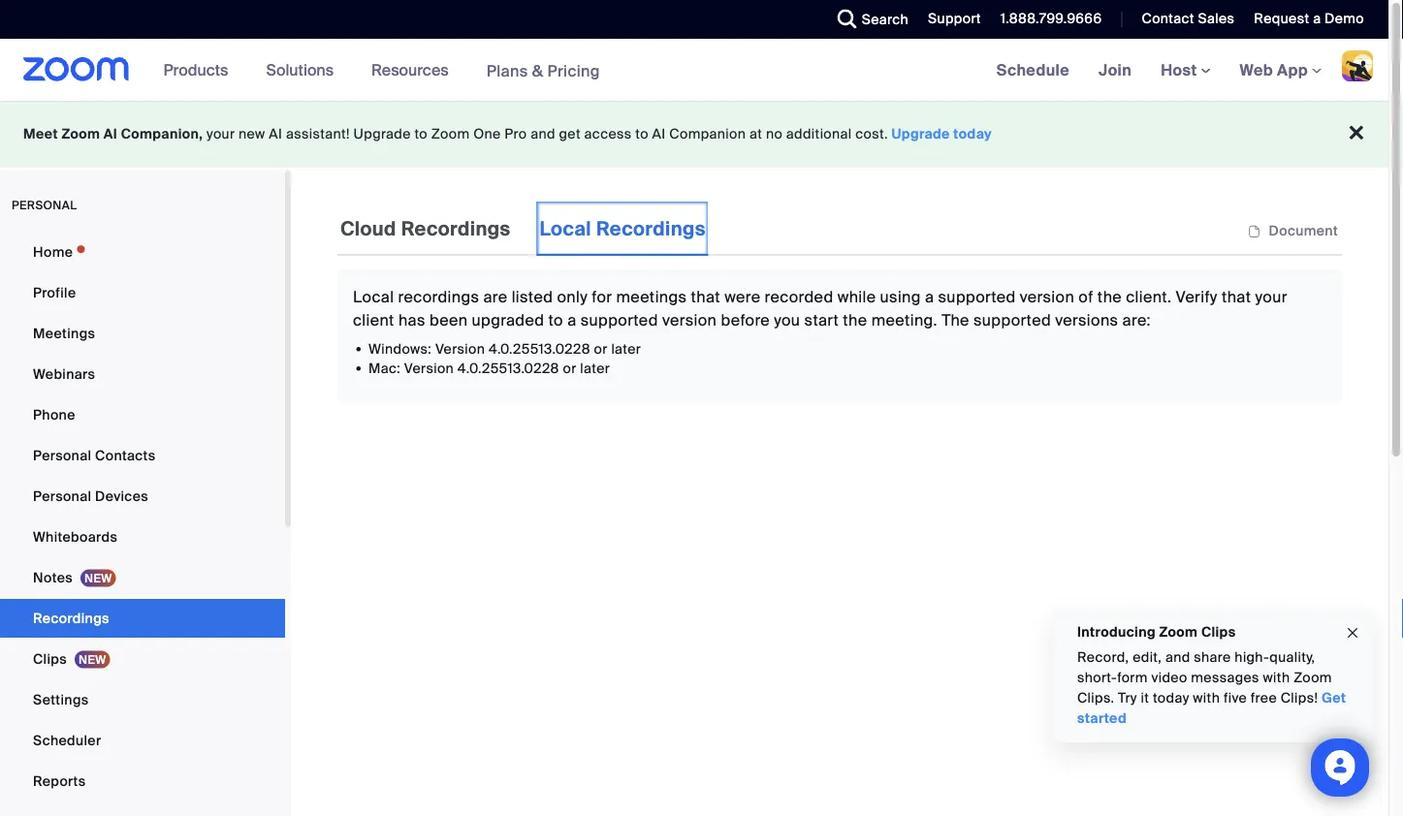 Task type: locate. For each thing, give the bounding box(es) containing it.
cloud recordings
[[341, 216, 511, 241]]

ai left companion,
[[104, 125, 117, 143]]

notes link
[[0, 559, 285, 598]]

local inside tab
[[540, 216, 592, 241]]

0 horizontal spatial your
[[207, 125, 235, 143]]

0 vertical spatial version
[[1020, 287, 1075, 307]]

version down windows:
[[404, 359, 454, 377]]

0 horizontal spatial that
[[691, 287, 721, 307]]

client.
[[1127, 287, 1172, 307]]

2 horizontal spatial ai
[[653, 125, 666, 143]]

your down file image
[[1256, 287, 1288, 307]]

local for local recordings are listed only for meetings that were recorded while using a supported version of the client. verify that your client has been upgraded to a supported version before you start the meeting. the supported versions are: windows: version 4.0.25513.0228 or later mac: version 4.0.25513.0228 or later
[[353, 287, 394, 307]]

clips up the share at the right of page
[[1202, 623, 1237, 641]]

sales
[[1199, 10, 1235, 28]]

1 horizontal spatial today
[[1154, 690, 1190, 708]]

record, edit, and share high-quality, short-form video messages with zoom clips. try it today with five free clips!
[[1078, 649, 1333, 708]]

1 horizontal spatial later
[[612, 340, 642, 358]]

the
[[1098, 287, 1123, 307], [843, 310, 868, 330]]

1 horizontal spatial the
[[1098, 287, 1123, 307]]

verify
[[1176, 287, 1218, 307]]

banner
[[0, 39, 1389, 102]]

products
[[164, 60, 228, 80]]

0 horizontal spatial recordings
[[33, 610, 109, 628]]

1 horizontal spatial upgrade
[[892, 125, 951, 143]]

plans & pricing
[[487, 60, 600, 81]]

of
[[1079, 287, 1094, 307]]

your left new
[[207, 125, 235, 143]]

1 horizontal spatial to
[[549, 310, 564, 330]]

recordings
[[401, 216, 511, 241], [597, 216, 706, 241], [33, 610, 109, 628]]

access
[[585, 125, 632, 143]]

0 horizontal spatial upgrade
[[354, 125, 411, 143]]

or down for
[[594, 340, 608, 358]]

0 horizontal spatial and
[[531, 125, 556, 143]]

1 horizontal spatial or
[[594, 340, 608, 358]]

profile link
[[0, 274, 285, 312]]

resources button
[[372, 39, 458, 101]]

using
[[881, 287, 922, 307]]

demo
[[1325, 10, 1365, 28]]

2 ai from the left
[[269, 125, 283, 143]]

web
[[1241, 60, 1274, 80]]

meet zoom ai companion, footer
[[0, 101, 1389, 168]]

and left get
[[531, 125, 556, 143]]

record,
[[1078, 649, 1130, 667]]

1 vertical spatial version
[[404, 359, 454, 377]]

1 horizontal spatial with
[[1264, 669, 1291, 687]]

main content element
[[338, 202, 1343, 404]]

upgrade down product information navigation
[[354, 125, 411, 143]]

today down schedule link
[[954, 125, 993, 143]]

version down been
[[436, 340, 485, 358]]

0 vertical spatial today
[[954, 125, 993, 143]]

2 vertical spatial a
[[568, 310, 577, 330]]

get
[[559, 125, 581, 143]]

home
[[33, 243, 73, 261]]

0 horizontal spatial with
[[1194, 690, 1221, 708]]

meeting.
[[872, 310, 938, 330]]

your inside local recordings are listed only for meetings that were recorded while using a supported version of the client. verify that your client has been upgraded to a supported version before you start the meeting. the supported versions are: windows: version 4.0.25513.0228 or later mac: version 4.0.25513.0228 or later
[[1256, 287, 1288, 307]]

zoom
[[62, 125, 100, 143], [432, 125, 470, 143], [1160, 623, 1199, 641], [1294, 669, 1333, 687]]

version down meetings at left
[[663, 310, 717, 330]]

personal menu menu
[[0, 233, 285, 803]]

assistant!
[[286, 125, 350, 143]]

1 personal from the top
[[33, 447, 92, 465]]

1 horizontal spatial recordings
[[401, 216, 511, 241]]

scheduler link
[[0, 722, 285, 761]]

0 horizontal spatial clips
[[33, 651, 67, 669]]

today
[[954, 125, 993, 143], [1154, 690, 1190, 708]]

get
[[1322, 690, 1347, 708]]

local up only
[[540, 216, 592, 241]]

and up the video
[[1166, 649, 1191, 667]]

1 horizontal spatial your
[[1256, 287, 1288, 307]]

today down the video
[[1154, 690, 1190, 708]]

contact sales
[[1142, 10, 1235, 28]]

1 vertical spatial and
[[1166, 649, 1191, 667]]

resources
[[372, 60, 449, 80]]

upgrade right cost.
[[892, 125, 951, 143]]

1 vertical spatial your
[[1256, 287, 1288, 307]]

meet
[[23, 125, 58, 143]]

the right of at top right
[[1098, 287, 1123, 307]]

recordings inside tab
[[597, 216, 706, 241]]

1 vertical spatial personal
[[33, 488, 92, 506]]

2 upgrade from the left
[[892, 125, 951, 143]]

local inside local recordings are listed only for meetings that were recorded while using a supported version of the client. verify that your client has been upgraded to a supported version before you start the meeting. the supported versions are: windows: version 4.0.25513.0228 or later mac: version 4.0.25513.0228 or later
[[353, 287, 394, 307]]

a down only
[[568, 310, 577, 330]]

0 vertical spatial a
[[1314, 10, 1322, 28]]

0 vertical spatial clips
[[1202, 623, 1237, 641]]

product information navigation
[[149, 39, 615, 102]]

get started link
[[1078, 690, 1347, 728]]

a right using
[[926, 287, 935, 307]]

zoom up clips!
[[1294, 669, 1333, 687]]

personal for personal contacts
[[33, 447, 92, 465]]

companion,
[[121, 125, 203, 143]]

1 vertical spatial later
[[581, 359, 610, 377]]

0 vertical spatial your
[[207, 125, 235, 143]]

0 horizontal spatial or
[[563, 359, 577, 377]]

for
[[592, 287, 613, 307]]

0 horizontal spatial the
[[843, 310, 868, 330]]

1 vertical spatial clips
[[33, 651, 67, 669]]

1 vertical spatial the
[[843, 310, 868, 330]]

ai left companion
[[653, 125, 666, 143]]

version
[[436, 340, 485, 358], [404, 359, 454, 377]]

3 ai from the left
[[653, 125, 666, 143]]

that right verify
[[1222, 287, 1252, 307]]

join link
[[1085, 39, 1147, 101]]

edit,
[[1133, 649, 1163, 667]]

zoom up edit,
[[1160, 623, 1199, 641]]

recordings down notes
[[33, 610, 109, 628]]

local
[[540, 216, 592, 241], [353, 287, 394, 307]]

zoom logo image
[[23, 57, 130, 82]]

to down resources dropdown button
[[415, 125, 428, 143]]

1 vertical spatial today
[[1154, 690, 1190, 708]]

request a demo link
[[1240, 0, 1389, 39], [1255, 10, 1365, 28]]

or
[[594, 340, 608, 358], [563, 359, 577, 377]]

were
[[725, 287, 761, 307]]

your inside meet zoom ai companion, footer
[[207, 125, 235, 143]]

form
[[1118, 669, 1149, 687]]

that left were
[[691, 287, 721, 307]]

phone link
[[0, 396, 285, 435]]

support link
[[914, 0, 987, 39], [929, 10, 982, 28]]

1 vertical spatial version
[[663, 310, 717, 330]]

recordings up meetings at left
[[597, 216, 706, 241]]

0 horizontal spatial a
[[568, 310, 577, 330]]

0 horizontal spatial ai
[[104, 125, 117, 143]]

1 vertical spatial or
[[563, 359, 577, 377]]

to
[[415, 125, 428, 143], [636, 125, 649, 143], [549, 310, 564, 330]]

&
[[532, 60, 544, 81]]

clips up the settings
[[33, 651, 67, 669]]

1 horizontal spatial ai
[[269, 125, 283, 143]]

products button
[[164, 39, 237, 101]]

personal down phone
[[33, 447, 92, 465]]

windows:
[[369, 340, 432, 358]]

0 vertical spatial local
[[540, 216, 592, 241]]

1 horizontal spatial local
[[540, 216, 592, 241]]

a left 'demo'
[[1314, 10, 1322, 28]]

the
[[942, 310, 970, 330]]

1 vertical spatial a
[[926, 287, 935, 307]]

local recordings
[[540, 216, 706, 241]]

0 horizontal spatial today
[[954, 125, 993, 143]]

1 horizontal spatial version
[[1020, 287, 1075, 307]]

to down only
[[549, 310, 564, 330]]

pricing
[[548, 60, 600, 81]]

home link
[[0, 233, 285, 272]]

with up free
[[1264, 669, 1291, 687]]

host button
[[1162, 60, 1211, 80]]

profile
[[33, 284, 76, 302]]

2 horizontal spatial a
[[1314, 10, 1322, 28]]

search
[[862, 10, 909, 28]]

0 horizontal spatial local
[[353, 287, 394, 307]]

to inside local recordings are listed only for meetings that were recorded while using a supported version of the client. verify that your client has been upgraded to a supported version before you start the meeting. the supported versions are: windows: version 4.0.25513.0228 or later mac: version 4.0.25513.0228 or later
[[549, 310, 564, 330]]

1 vertical spatial local
[[353, 287, 394, 307]]

you
[[775, 310, 801, 330]]

phone
[[33, 406, 75, 424]]

banner containing products
[[0, 39, 1389, 102]]

clips link
[[0, 640, 285, 679]]

mac:
[[369, 359, 401, 377]]

or down only
[[563, 359, 577, 377]]

personal devices link
[[0, 477, 285, 516]]

whiteboards
[[33, 528, 118, 546]]

local up client
[[353, 287, 394, 307]]

1 horizontal spatial and
[[1166, 649, 1191, 667]]

web app
[[1241, 60, 1309, 80]]

0 vertical spatial personal
[[33, 447, 92, 465]]

cost.
[[856, 125, 889, 143]]

recordings inside tab
[[401, 216, 511, 241]]

personal contacts
[[33, 447, 156, 465]]

plans & pricing link
[[487, 60, 600, 81], [487, 60, 600, 81]]

client
[[353, 310, 395, 330]]

the down while
[[843, 310, 868, 330]]

with down messages in the bottom of the page
[[1194, 690, 1221, 708]]

document button
[[1244, 222, 1343, 240]]

4.0.25513.0228
[[489, 340, 591, 358], [458, 359, 560, 377]]

2 horizontal spatial recordings
[[597, 216, 706, 241]]

0 vertical spatial and
[[531, 125, 556, 143]]

2 personal from the top
[[33, 488, 92, 506]]

personal up whiteboards
[[33, 488, 92, 506]]

schedule
[[997, 60, 1070, 80]]

local recordings tab
[[537, 202, 709, 256]]

version left of at top right
[[1020, 287, 1075, 307]]

0 vertical spatial 4.0.25513.0228
[[489, 340, 591, 358]]

settings
[[33, 691, 89, 709]]

1.888.799.9666 button
[[987, 0, 1107, 39], [1001, 10, 1103, 28]]

0 vertical spatial with
[[1264, 669, 1291, 687]]

1 that from the left
[[691, 287, 721, 307]]

web app button
[[1241, 60, 1322, 80]]

personal
[[33, 447, 92, 465], [33, 488, 92, 506]]

to right access
[[636, 125, 649, 143]]

1 horizontal spatial that
[[1222, 287, 1252, 307]]

ai right new
[[269, 125, 283, 143]]

one
[[474, 125, 501, 143]]

recordings up recordings on the top left of page
[[401, 216, 511, 241]]



Task type: vqa. For each thing, say whether or not it's contained in the screenshot.
"users"
no



Task type: describe. For each thing, give the bounding box(es) containing it.
try
[[1119, 690, 1138, 708]]

clips!
[[1281, 690, 1319, 708]]

it
[[1142, 690, 1150, 708]]

zoom inside record, edit, and share high-quality, short-form video messages with zoom clips. try it today with five free clips!
[[1294, 669, 1333, 687]]

high-
[[1235, 649, 1270, 667]]

has
[[399, 310, 426, 330]]

at
[[750, 125, 763, 143]]

five
[[1224, 690, 1248, 708]]

document
[[1270, 222, 1339, 240]]

whiteboards link
[[0, 518, 285, 557]]

get started
[[1078, 690, 1347, 728]]

supported down for
[[581, 310, 659, 330]]

personal devices
[[33, 488, 148, 506]]

quality,
[[1270, 649, 1316, 667]]

zoom right meet
[[62, 125, 100, 143]]

2 that from the left
[[1222, 287, 1252, 307]]

zoom left one
[[432, 125, 470, 143]]

and inside meet zoom ai companion, footer
[[531, 125, 556, 143]]

no
[[766, 125, 783, 143]]

settings link
[[0, 681, 285, 720]]

0 horizontal spatial to
[[415, 125, 428, 143]]

1 upgrade from the left
[[354, 125, 411, 143]]

recordings inside personal menu menu
[[33, 610, 109, 628]]

introducing
[[1078, 623, 1157, 641]]

0 horizontal spatial version
[[663, 310, 717, 330]]

plans
[[487, 60, 528, 81]]

pro
[[505, 125, 527, 143]]

clips.
[[1078, 690, 1115, 708]]

supported up the
[[939, 287, 1016, 307]]

before
[[721, 310, 770, 330]]

cloud recordings tab
[[338, 202, 514, 256]]

introducing zoom clips
[[1078, 623, 1237, 641]]

meetings
[[617, 287, 687, 307]]

personal
[[12, 198, 77, 213]]

close image
[[1346, 623, 1361, 645]]

start
[[805, 310, 839, 330]]

meetings navigation
[[983, 39, 1389, 102]]

1 horizontal spatial clips
[[1202, 623, 1237, 641]]

0 vertical spatial the
[[1098, 287, 1123, 307]]

been
[[430, 310, 468, 330]]

meetings
[[33, 325, 95, 342]]

free
[[1251, 690, 1278, 708]]

webinars
[[33, 365, 95, 383]]

share
[[1195, 649, 1232, 667]]

request a demo
[[1255, 10, 1365, 28]]

personal contacts link
[[0, 437, 285, 475]]

1 vertical spatial with
[[1194, 690, 1221, 708]]

while
[[838, 287, 877, 307]]

local for local recordings
[[540, 216, 592, 241]]

started
[[1078, 710, 1127, 728]]

personal for personal devices
[[33, 488, 92, 506]]

today inside record, edit, and share high-quality, short-form video messages with zoom clips. try it today with five free clips!
[[1154, 690, 1190, 708]]

solutions button
[[266, 39, 343, 101]]

recordings for local recordings
[[597, 216, 706, 241]]

app
[[1278, 60, 1309, 80]]

solutions
[[266, 60, 334, 80]]

search button
[[823, 0, 914, 39]]

webinars link
[[0, 355, 285, 394]]

clips inside clips link
[[33, 651, 67, 669]]

1 horizontal spatial a
[[926, 287, 935, 307]]

notes
[[33, 569, 73, 587]]

1.888.799.9666
[[1001, 10, 1103, 28]]

0 horizontal spatial later
[[581, 359, 610, 377]]

schedule link
[[983, 39, 1085, 101]]

recordings link
[[0, 600, 285, 638]]

0 vertical spatial or
[[594, 340, 608, 358]]

are
[[484, 287, 508, 307]]

upgraded
[[472, 310, 545, 330]]

join
[[1099, 60, 1132, 80]]

short-
[[1078, 669, 1118, 687]]

only
[[557, 287, 588, 307]]

contacts
[[95, 447, 156, 465]]

scheduler
[[33, 732, 101, 750]]

profile picture image
[[1343, 50, 1374, 82]]

new
[[239, 125, 265, 143]]

companion
[[670, 125, 746, 143]]

listed
[[512, 287, 553, 307]]

recordings
[[398, 287, 480, 307]]

and inside record, edit, and share high-quality, short-form video messages with zoom clips. try it today with five free clips!
[[1166, 649, 1191, 667]]

1 ai from the left
[[104, 125, 117, 143]]

today inside meet zoom ai companion, footer
[[954, 125, 993, 143]]

tabs of recording tab list
[[338, 202, 709, 256]]

devices
[[95, 488, 148, 506]]

recordings for cloud recordings
[[401, 216, 511, 241]]

messages
[[1192, 669, 1260, 687]]

request
[[1255, 10, 1310, 28]]

1 vertical spatial 4.0.25513.0228
[[458, 359, 560, 377]]

local recordings are listed only for meetings that were recorded while using a supported version of the client. verify that your client has been upgraded to a supported version before you start the meeting. the supported versions are: windows: version 4.0.25513.0228 or later mac: version 4.0.25513.0228 or later
[[353, 287, 1288, 377]]

contact
[[1142, 10, 1195, 28]]

versions
[[1056, 310, 1119, 330]]

support
[[929, 10, 982, 28]]

supported right the
[[974, 310, 1052, 330]]

2 horizontal spatial to
[[636, 125, 649, 143]]

file image
[[1248, 223, 1262, 240]]

0 vertical spatial version
[[436, 340, 485, 358]]

video
[[1152, 669, 1188, 687]]

reports
[[33, 773, 86, 791]]

0 vertical spatial later
[[612, 340, 642, 358]]



